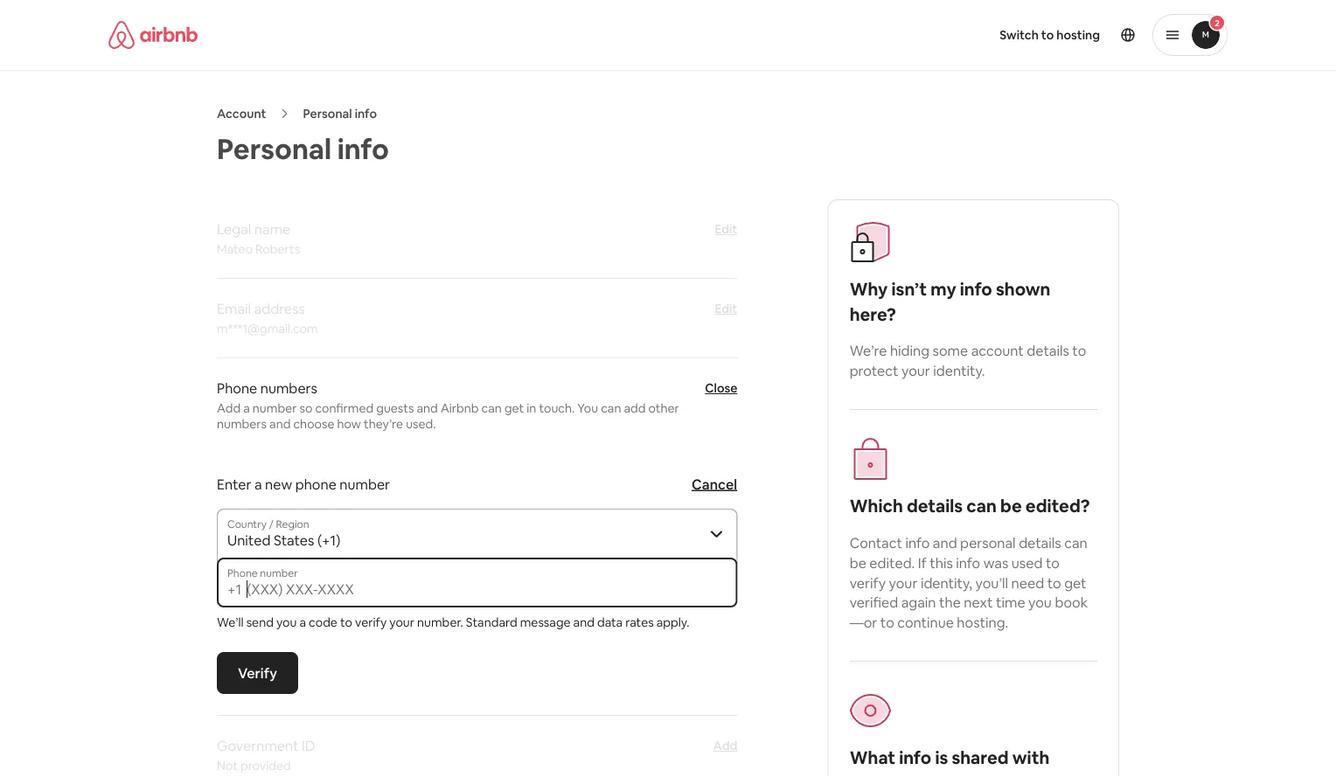 Task type: vqa. For each thing, say whether or not it's contained in the screenshot.
Phone Numbers Add A Number So Confirmed Guests And Airbnb Can Get In Touch. You Can Add Other Numbers And Choose How They'Re Used.
yes



Task type: locate. For each thing, give the bounding box(es) containing it.
personal down account link on the left top of page
[[217, 130, 332, 167]]

switch
[[1000, 27, 1039, 43]]

personal
[[303, 106, 352, 122], [217, 130, 332, 167]]

choose
[[293, 416, 335, 432]]

your for we'll send you a code to verify your number. standard message and data rates apply.
[[389, 615, 415, 631]]

you
[[1029, 594, 1052, 612], [276, 615, 297, 631]]

add
[[624, 401, 646, 416]]

details up this
[[907, 495, 963, 518]]

1 vertical spatial be
[[850, 554, 867, 572]]

0 vertical spatial get
[[505, 401, 524, 416]]

1 vertical spatial details
[[907, 495, 963, 518]]

a for we'll
[[300, 615, 306, 631]]

why isn't my info shown here?
[[850, 278, 1051, 326]]

we'll
[[217, 615, 244, 631]]

0 vertical spatial a
[[243, 401, 250, 416]]

add
[[217, 401, 241, 416], [713, 738, 738, 754]]

identity,
[[921, 574, 973, 592]]

1 vertical spatial get
[[1065, 574, 1087, 592]]

verify inside contact info and personal details can be edited. if this info was used to verify your identity, you'll need to get verified again the next time you book —or to continue hosting.
[[850, 574, 886, 592]]

used
[[1012, 554, 1043, 572]]

shared
[[952, 747, 1009, 770]]

enter
[[217, 475, 251, 493]]

0 vertical spatial add
[[217, 401, 241, 416]]

to right switch
[[1042, 27, 1054, 43]]

details right the account
[[1027, 342, 1070, 360]]

1 horizontal spatial get
[[1065, 574, 1087, 592]]

a left new
[[254, 475, 262, 493]]

get up book
[[1065, 574, 1087, 592]]

new
[[265, 475, 292, 493]]

get
[[505, 401, 524, 416], [1065, 574, 1087, 592]]

your inside we're hiding some account details to protect your identity.
[[902, 362, 931, 380]]

and left data
[[573, 615, 595, 631]]

2 horizontal spatial a
[[300, 615, 306, 631]]

0 vertical spatial edit button
[[715, 220, 738, 238]]

switch to hosting link
[[989, 17, 1111, 53]]

your down edited. at bottom right
[[889, 574, 918, 592]]

1 horizontal spatial number
[[340, 475, 390, 493]]

verify right code
[[355, 615, 387, 631]]

in
[[527, 401, 537, 416]]

next
[[964, 594, 993, 612]]

details inside we're hiding some account details to protect your identity.
[[1027, 342, 1070, 360]]

a down phone
[[243, 401, 250, 416]]

if
[[918, 554, 927, 572]]

edited?
[[1026, 495, 1090, 518]]

to right used
[[1046, 554, 1060, 572]]

1 vertical spatial edit button
[[715, 300, 738, 318]]

details inside contact info and personal details can be edited. if this info was used to verify your identity, you'll need to get verified again the next time you book —or to continue hosting.
[[1019, 534, 1062, 552]]

number left so
[[253, 401, 297, 416]]

to inside profile element
[[1042, 27, 1054, 43]]

numbers up so
[[260, 379, 317, 397]]

the
[[939, 594, 961, 612]]

2 vertical spatial a
[[300, 615, 306, 631]]

you right 'send'
[[276, 615, 297, 631]]

your
[[902, 362, 931, 380], [889, 574, 918, 592], [389, 615, 415, 631]]

2 vertical spatial your
[[389, 615, 415, 631]]

your down hiding
[[902, 362, 931, 380]]

you inside contact info and personal details can be edited. if this info was used to verify your identity, you'll need to get verified again the next time you book —or to continue hosting.
[[1029, 594, 1052, 612]]

you down need
[[1029, 594, 1052, 612]]

0 vertical spatial personal
[[303, 106, 352, 122]]

2 edit from the top
[[715, 301, 738, 317]]

with
[[1013, 747, 1050, 770]]

0 vertical spatial details
[[1027, 342, 1070, 360]]

standard
[[466, 615, 518, 631]]

email
[[217, 300, 251, 318]]

and up this
[[933, 534, 957, 552]]

close
[[705, 380, 738, 396]]

personal info
[[303, 106, 377, 122], [217, 130, 389, 167]]

numbers down phone
[[217, 416, 267, 432]]

1 horizontal spatial you
[[1029, 594, 1052, 612]]

be down contact
[[850, 554, 867, 572]]

0 vertical spatial your
[[902, 362, 931, 380]]

0 vertical spatial edit
[[715, 221, 738, 237]]

id
[[302, 737, 315, 755]]

edited.
[[870, 554, 915, 572]]

data
[[597, 615, 623, 631]]

2 vertical spatial details
[[1019, 534, 1062, 552]]

details for personal
[[1019, 534, 1062, 552]]

verify up verified
[[850, 574, 886, 592]]

0 vertical spatial verify
[[850, 574, 886, 592]]

be up personal
[[1001, 495, 1022, 518]]

1 horizontal spatial a
[[254, 475, 262, 493]]

1 horizontal spatial be
[[1001, 495, 1022, 518]]

to right code
[[340, 615, 352, 631]]

mateo
[[217, 241, 253, 257]]

number right phone
[[340, 475, 390, 493]]

verify
[[238, 664, 277, 682]]

hosting.
[[957, 614, 1009, 632]]

a left code
[[300, 615, 306, 631]]

numbers
[[260, 379, 317, 397], [217, 416, 267, 432]]

personal right account link on the left top of page
[[303, 106, 352, 122]]

can up personal
[[967, 495, 997, 518]]

0 vertical spatial number
[[253, 401, 297, 416]]

to right the account
[[1073, 342, 1087, 360]]

identity.
[[934, 362, 985, 380]]

can down the edited?
[[1065, 534, 1088, 552]]

0 horizontal spatial add
[[217, 401, 241, 416]]

1 vertical spatial a
[[254, 475, 262, 493]]

contact info and personal details can be edited. if this info was used to verify your identity, you'll need to get verified again the next time you book —or to continue hosting.
[[850, 534, 1088, 632]]

0 horizontal spatial a
[[243, 401, 250, 416]]

1 vertical spatial edit
[[715, 301, 738, 317]]

number inside phone numbers add a number so confirmed guests and airbnb can get in touch. you can add other numbers and choose how they're used.
[[253, 401, 297, 416]]

0 horizontal spatial you
[[276, 615, 297, 631]]

edit
[[715, 221, 738, 237], [715, 301, 738, 317]]

contact
[[850, 534, 903, 552]]

details
[[1027, 342, 1070, 360], [907, 495, 963, 518], [1019, 534, 1062, 552]]

edit for legal name
[[715, 221, 738, 237]]

a inside phone numbers add a number so confirmed guests and airbnb can get in touch. you can add other numbers and choose how they're used.
[[243, 401, 250, 416]]

and right guests
[[417, 401, 438, 416]]

1 horizontal spatial verify
[[850, 574, 886, 592]]

details up used
[[1019, 534, 1062, 552]]

verify
[[850, 574, 886, 592], [355, 615, 387, 631]]

edit button
[[715, 220, 738, 238], [715, 300, 738, 318]]

0 vertical spatial you
[[1029, 594, 1052, 612]]

personal
[[960, 534, 1016, 552]]

get left the "in"
[[505, 401, 524, 416]]

can right airbnb
[[482, 401, 502, 416]]

legal name mateo roberts
[[217, 220, 300, 257]]

2 edit button from the top
[[715, 300, 738, 318]]

roberts
[[255, 241, 300, 257]]

1 vertical spatial number
[[340, 475, 390, 493]]

1 horizontal spatial add
[[713, 738, 738, 754]]

details for account
[[1027, 342, 1070, 360]]

0 horizontal spatial get
[[505, 401, 524, 416]]

1 vertical spatial your
[[889, 574, 918, 592]]

number
[[253, 401, 297, 416], [340, 475, 390, 493]]

0 vertical spatial numbers
[[260, 379, 317, 397]]

protect
[[850, 362, 899, 380]]

your left number.
[[389, 615, 415, 631]]

1 vertical spatial verify
[[355, 615, 387, 631]]

1 edit button from the top
[[715, 220, 738, 238]]

be inside contact info and personal details can be edited. if this info was used to verify your identity, you'll need to get verified again the next time you book —or to continue hosting.
[[850, 554, 867, 572]]

can right the you
[[601, 401, 621, 416]]

we're hiding some account details to protect your identity.
[[850, 342, 1087, 380]]

0 horizontal spatial be
[[850, 554, 867, 572]]

a
[[243, 401, 250, 416], [254, 475, 262, 493], [300, 615, 306, 631]]

what
[[850, 747, 896, 770]]

is
[[935, 747, 948, 770]]

can
[[482, 401, 502, 416], [601, 401, 621, 416], [967, 495, 997, 518], [1065, 534, 1088, 552]]

0 horizontal spatial number
[[253, 401, 297, 416]]

we'll send you a code to verify your number. standard message and data rates apply.
[[217, 615, 690, 631]]

which details can be edited?
[[850, 495, 1090, 518]]

be
[[1001, 495, 1022, 518], [850, 554, 867, 572]]

info
[[355, 106, 377, 122], [337, 130, 389, 167], [960, 278, 993, 301], [906, 534, 930, 552], [956, 554, 981, 572], [899, 747, 932, 770]]

1 edit from the top
[[715, 221, 738, 237]]

add inside phone numbers add a number so confirmed guests and airbnb can get in touch. you can add other numbers and choose how they're used.
[[217, 401, 241, 416]]



Task type: describe. For each thing, give the bounding box(es) containing it.
used.
[[406, 416, 436, 432]]

switch to hosting
[[1000, 27, 1100, 43]]

other
[[649, 401, 679, 416]]

hosting
[[1057, 27, 1100, 43]]

1 vertical spatial numbers
[[217, 416, 267, 432]]

to up book
[[1048, 574, 1062, 592]]

you'll
[[976, 574, 1009, 592]]

verified
[[850, 594, 898, 612]]

name
[[254, 220, 291, 238]]

info inside why isn't my info shown here?
[[960, 278, 993, 301]]

phone
[[295, 475, 337, 493]]

here?
[[850, 303, 896, 326]]

send
[[246, 615, 274, 631]]

which
[[850, 495, 903, 518]]

a for phone
[[243, 401, 250, 416]]

again
[[902, 594, 936, 612]]

1 vertical spatial personal info
[[217, 130, 389, 167]]

book
[[1055, 594, 1088, 612]]

m***1@gmail.com
[[217, 321, 318, 337]]

provided
[[240, 758, 291, 774]]

cancel
[[692, 475, 738, 493]]

to inside we're hiding some account details to protect your identity.
[[1073, 342, 1087, 360]]

this
[[930, 554, 953, 572]]

edit button for email address
[[715, 300, 738, 318]]

others?
[[850, 772, 913, 778]]

account
[[217, 106, 266, 122]]

to right —or
[[881, 614, 895, 632]]

why
[[850, 278, 888, 301]]

your for we're hiding some account details to protect your identity.
[[902, 362, 931, 380]]

+1
[[227, 580, 242, 598]]

was
[[984, 554, 1009, 572]]

verify button
[[217, 653, 298, 695]]

get inside contact info and personal details can be edited. if this info was used to verify your identity, you'll need to get verified again the next time you book —or to continue hosting.
[[1065, 574, 1087, 592]]

account
[[972, 342, 1024, 360]]

airbnb
[[441, 401, 479, 416]]

account link
[[217, 106, 266, 122]]

info inside what info is shared with others?
[[899, 747, 932, 770]]

touch.
[[539, 401, 575, 416]]

1 vertical spatial you
[[276, 615, 297, 631]]

some
[[933, 342, 968, 360]]

2
[[1215, 17, 1220, 28]]

need
[[1012, 574, 1045, 592]]

0 horizontal spatial verify
[[355, 615, 387, 631]]

1 vertical spatial personal
[[217, 130, 332, 167]]

isn't
[[892, 278, 927, 301]]

address
[[254, 300, 305, 318]]

2 button
[[1153, 14, 1228, 56]]

so
[[300, 401, 313, 416]]

—or
[[850, 614, 878, 632]]

rates
[[626, 615, 654, 631]]

apply.
[[657, 615, 690, 631]]

can inside contact info and personal details can be edited. if this info was used to verify your identity, you'll need to get verified again the next time you book —or to continue hosting.
[[1065, 534, 1088, 552]]

and left so
[[269, 416, 291, 432]]

profile element
[[689, 0, 1228, 70]]

guests
[[376, 401, 414, 416]]

phone
[[217, 379, 257, 397]]

how
[[337, 416, 361, 432]]

government
[[217, 737, 299, 755]]

time
[[996, 594, 1026, 612]]

my
[[931, 278, 957, 301]]

not
[[217, 758, 238, 774]]

you
[[578, 401, 598, 416]]

and inside contact info and personal details can be edited. if this info was used to verify your identity, you'll need to get verified again the next time you book —or to continue hosting.
[[933, 534, 957, 552]]

email address m***1@gmail.com
[[217, 300, 318, 337]]

enter a new phone number
[[217, 475, 390, 493]]

number.
[[417, 615, 463, 631]]

close button
[[705, 380, 738, 397]]

legal
[[217, 220, 251, 238]]

+1 telephone field
[[247, 581, 727, 598]]

phone numbers add a number so confirmed guests and airbnb can get in touch. you can add other numbers and choose how they're used.
[[217, 379, 679, 432]]

your inside contact info and personal details can be edited. if this info was used to verify your identity, you'll need to get verified again the next time you book —or to continue hosting.
[[889, 574, 918, 592]]

code
[[309, 615, 338, 631]]

we're
[[850, 342, 887, 360]]

edit button for legal name
[[715, 220, 738, 238]]

edit for email address
[[715, 301, 738, 317]]

continue
[[898, 614, 954, 632]]

number for a
[[253, 401, 297, 416]]

add link
[[713, 737, 738, 755]]

government id not provided
[[217, 737, 315, 774]]

hiding
[[890, 342, 930, 360]]

shown
[[996, 278, 1051, 301]]

they're
[[364, 416, 403, 432]]

confirmed
[[315, 401, 374, 416]]

message
[[520, 615, 571, 631]]

get inside phone numbers add a number so confirmed guests and airbnb can get in touch. you can add other numbers and choose how they're used.
[[505, 401, 524, 416]]

number for phone
[[340, 475, 390, 493]]

0 vertical spatial personal info
[[303, 106, 377, 122]]

what info is shared with others?
[[850, 747, 1050, 778]]

cancel button
[[683, 467, 746, 502]]

0 vertical spatial be
[[1001, 495, 1022, 518]]

1 vertical spatial add
[[713, 738, 738, 754]]



